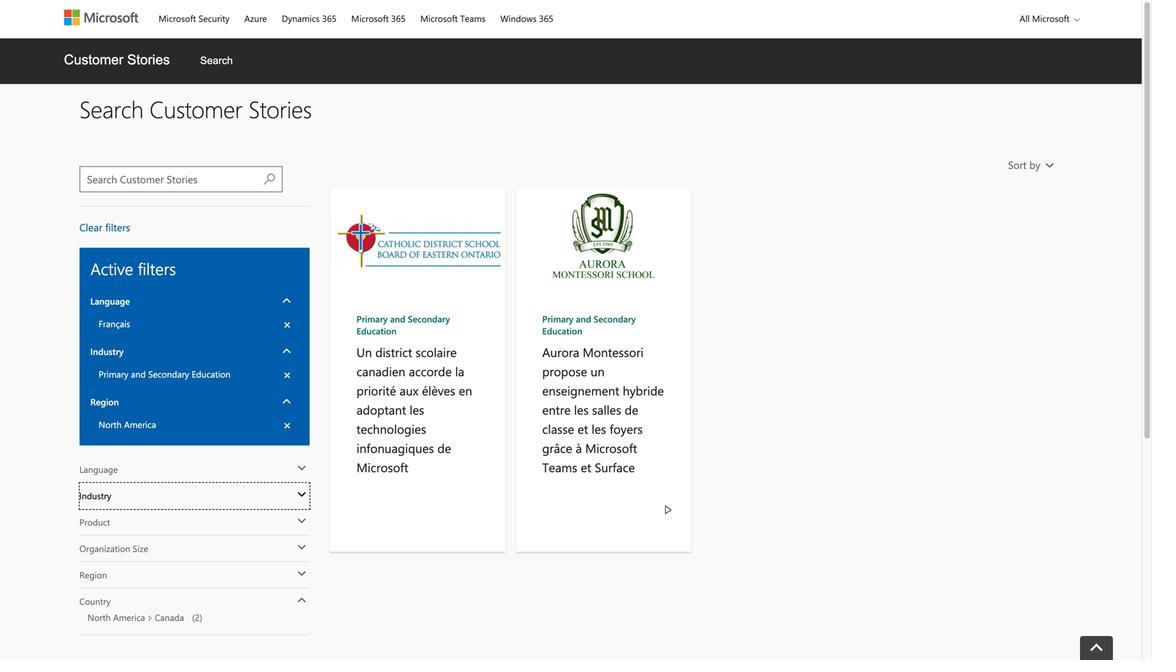 Task type: locate. For each thing, give the bounding box(es) containing it.
solid image for sort by
[[1046, 161, 1055, 171]]

secondary inside primary and secondary education un district scolaire canadien accorde la priorité aux élèves en adoptant les technologies infonuagiques de microsoft
[[408, 313, 450, 325]]

filters
[[105, 221, 130, 234], [138, 258, 176, 280]]

region inside region tree item
[[79, 569, 107, 581]]

industry inside tree item
[[79, 490, 111, 502]]

de inside primary and secondary education un district scolaire canadien accorde la priorité aux élèves en adoptant les technologies infonuagiques de microsoft
[[438, 440, 451, 457]]

2 horizontal spatial education
[[542, 325, 583, 337]]

teams down the grâce
[[542, 459, 578, 476]]

and
[[390, 313, 406, 325], [576, 313, 591, 325], [131, 368, 146, 380]]

1 horizontal spatial education
[[357, 325, 397, 337]]

america inside country tree item
[[113, 612, 145, 624]]

primary inside primary and secondary education button
[[99, 368, 129, 380]]

accorde
[[409, 363, 452, 380]]

sort by
[[1008, 158, 1041, 172]]

and for district
[[390, 313, 406, 325]]

azure
[[244, 12, 267, 24]]

solid image
[[284, 321, 291, 330], [297, 464, 306, 474], [297, 490, 306, 500], [297, 517, 306, 527], [297, 543, 306, 553], [297, 569, 306, 580]]

1 horizontal spatial les
[[574, 402, 589, 418]]

language inside dropdown button
[[90, 295, 130, 307]]

1 365 from the left
[[322, 12, 337, 24]]

secondary up scolaire on the left bottom of page
[[408, 313, 450, 325]]

primary for un
[[357, 313, 388, 325]]

0 vertical spatial search
[[200, 55, 233, 66]]

dynamics
[[282, 12, 320, 24]]

solid image inside region tree item
[[297, 569, 306, 580]]

region up the country
[[79, 569, 107, 581]]

education for un
[[357, 325, 397, 337]]

les down aux
[[410, 402, 424, 418]]

enseignement
[[542, 382, 620, 399]]

1 horizontal spatial search
[[200, 55, 233, 66]]

1 horizontal spatial and
[[390, 313, 406, 325]]

and up north america
[[131, 368, 146, 380]]

education
[[357, 325, 397, 337], [542, 325, 583, 337], [192, 368, 231, 380]]

search down customer stories link
[[79, 93, 143, 124]]

0 vertical spatial filters
[[105, 221, 130, 234]]

search down security
[[200, 55, 233, 66]]

2 horizontal spatial and
[[576, 313, 591, 325]]

stories
[[127, 52, 170, 67], [249, 93, 312, 124]]

north for north america
[[99, 419, 122, 431]]

1 horizontal spatial de
[[625, 402, 639, 418]]

365
[[322, 12, 337, 24], [391, 12, 406, 24], [539, 12, 554, 24]]

les down enseignement
[[574, 402, 589, 418]]

1 vertical spatial industry
[[79, 490, 111, 502]]

solid image inside industry dropdown button
[[282, 346, 291, 357]]

0 horizontal spatial and
[[131, 368, 146, 380]]

solid image inside region 'dropdown button'
[[282, 397, 291, 407]]

0 vertical spatial teams
[[460, 12, 486, 24]]

surface
[[595, 459, 635, 476]]

1 vertical spatial america
[[113, 612, 145, 624]]

365 left the microsoft teams
[[391, 12, 406, 24]]

0 horizontal spatial stories
[[127, 52, 170, 67]]

1 horizontal spatial secondary
[[408, 313, 450, 325]]

search link
[[187, 38, 247, 83]]

0 horizontal spatial primary
[[99, 368, 129, 380]]

français
[[99, 318, 130, 330]]

primary
[[357, 313, 388, 325], [542, 313, 574, 325], [99, 368, 129, 380]]

0 horizontal spatial teams
[[460, 12, 486, 24]]

country tree item
[[79, 589, 310, 636]]

élèves
[[422, 382, 456, 399]]

0 horizontal spatial filters
[[105, 221, 130, 234]]

2 365 from the left
[[391, 12, 406, 24]]

0 horizontal spatial secondary
[[148, 368, 189, 380]]

solid image inside sort by dropdown button
[[1046, 161, 1055, 171]]

region
[[90, 396, 119, 408], [79, 569, 107, 581]]

filters right active
[[138, 258, 176, 280]]

primary up un
[[357, 313, 388, 325]]

2 horizontal spatial primary
[[542, 313, 574, 325]]

365 right dynamics
[[322, 12, 337, 24]]

primary inside primary and secondary education aurora montessori propose un enseignement hybride entre les salles de classe et les foyers grâce à microsoft teams et surface
[[542, 313, 574, 325]]

et down à
[[581, 459, 592, 476]]

0 horizontal spatial education
[[192, 368, 231, 380]]

2 horizontal spatial 365
[[539, 12, 554, 24]]

1 vertical spatial filters
[[138, 258, 176, 280]]

product
[[79, 517, 110, 529]]

go to top image
[[1091, 644, 1103, 656]]

education for aurora
[[542, 325, 583, 337]]

2 horizontal spatial secondary
[[594, 313, 636, 325]]

1 vertical spatial language
[[79, 464, 118, 476]]

0 horizontal spatial 365
[[322, 12, 337, 24]]

0 vertical spatial stories
[[127, 52, 170, 67]]

and up district
[[390, 313, 406, 325]]

les
[[410, 402, 424, 418], [574, 402, 589, 418], [592, 421, 606, 437]]

de right "infonuagiques"
[[438, 440, 451, 457]]

365 inside 'link'
[[539, 12, 554, 24]]

education up un
[[357, 325, 397, 337]]

priorité
[[357, 382, 396, 399]]

1 vertical spatial stories
[[249, 93, 312, 124]]

solid image for country
[[297, 596, 306, 606]]

solid image inside north america button
[[284, 422, 291, 430]]

1 vertical spatial teams
[[542, 459, 578, 476]]

filters right clear
[[105, 221, 130, 234]]

tree
[[79, 457, 310, 636]]

america down primary and secondary education
[[124, 419, 156, 431]]

solid image inside product tree item
[[297, 517, 306, 527]]

primary and secondary education button
[[90, 364, 299, 385]]

1 horizontal spatial teams
[[542, 459, 578, 476]]

teams left windows
[[460, 12, 486, 24]]

primary inside primary and secondary education un district scolaire canadien accorde la priorité aux élèves en adoptant les technologies infonuagiques de microsoft
[[357, 313, 388, 325]]

1 horizontal spatial customer
[[150, 93, 242, 124]]

search for search customer stories
[[79, 93, 143, 124]]

solid image
[[1046, 161, 1055, 171], [282, 296, 291, 306], [282, 346, 291, 357], [284, 371, 291, 380], [282, 397, 291, 407], [284, 422, 291, 430], [297, 596, 306, 606]]

infonuagiques
[[357, 440, 434, 457]]

technologies
[[357, 421, 426, 437]]

canadien
[[357, 363, 406, 380]]

windows 365
[[501, 12, 554, 24]]

0 vertical spatial region
[[90, 396, 119, 408]]

dynamics 365
[[282, 12, 337, 24]]

education down industry dropdown button
[[192, 368, 231, 380]]

secondary inside button
[[148, 368, 189, 380]]

microsoft down "infonuagiques"
[[357, 459, 408, 476]]

solid image inside language tree item
[[297, 464, 306, 474]]

customer down search link
[[150, 93, 242, 124]]

de
[[625, 402, 639, 418], [438, 440, 451, 457]]

microsoft 365 link
[[345, 1, 412, 34]]

primary and secondary education un district scolaire canadien accorde la priorité aux élèves en adoptant les technologies infonuagiques de microsoft
[[357, 313, 472, 476]]

secondary up montessori on the right of the page
[[594, 313, 636, 325]]

education up aurora
[[542, 325, 583, 337]]

0 horizontal spatial les
[[410, 402, 424, 418]]

language up français
[[90, 295, 130, 307]]

microsoft image
[[64, 10, 138, 25]]

salles
[[592, 402, 622, 418]]

industry for industry tree item
[[79, 490, 111, 502]]

0 vertical spatial de
[[625, 402, 639, 418]]

1 horizontal spatial stories
[[249, 93, 312, 124]]

education inside primary and secondary education aurora montessori propose un enseignement hybride entre les salles de classe et les foyers grâce à microsoft teams et surface
[[542, 325, 583, 337]]

1 vertical spatial north
[[88, 612, 111, 624]]

hybride
[[623, 382, 664, 399]]

sort
[[1008, 158, 1027, 172]]

les down salles
[[592, 421, 606, 437]]

montessori
[[583, 344, 644, 361]]

list of active facet filters element
[[79, 248, 310, 446]]

microsoft
[[159, 12, 196, 24], [351, 12, 389, 24], [421, 12, 458, 24], [1033, 12, 1070, 24], [586, 440, 637, 457], [357, 459, 408, 476]]

secondary down industry dropdown button
[[148, 368, 189, 380]]

0 horizontal spatial de
[[438, 440, 451, 457]]

language up product
[[79, 464, 118, 476]]

industry inside dropdown button
[[90, 346, 124, 358]]

search
[[200, 55, 233, 66], [79, 93, 143, 124]]

1 vertical spatial search
[[79, 93, 143, 124]]

Search Customer Stories search field
[[79, 166, 282, 192]]

and inside primary and secondary education un district scolaire canadien accorde la priorité aux élèves en adoptant les technologies infonuagiques de microsoft
[[390, 313, 406, 325]]

industry down français
[[90, 346, 124, 358]]

et
[[578, 421, 588, 437], [581, 459, 592, 476]]

1 horizontal spatial filters
[[138, 258, 176, 280]]

microsoft right 'all'
[[1033, 12, 1070, 24]]

1 horizontal spatial primary
[[357, 313, 388, 325]]

customer
[[64, 52, 123, 67], [150, 93, 242, 124]]

solid image inside language dropdown button
[[282, 296, 291, 306]]

0 vertical spatial language
[[90, 295, 130, 307]]

365 right windows
[[539, 12, 554, 24]]

clear filters
[[79, 221, 130, 234]]

français button
[[90, 314, 299, 334]]

north inside country tree item
[[88, 612, 111, 624]]

language
[[90, 295, 130, 307], [79, 464, 118, 476]]

0 vertical spatial industry
[[90, 346, 124, 358]]

language inside tree item
[[79, 464, 118, 476]]

de up foyers
[[625, 402, 639, 418]]

classe
[[542, 421, 574, 437]]

propose
[[542, 363, 587, 380]]

secondary for district
[[408, 313, 450, 325]]

region inside region 'dropdown button'
[[90, 396, 119, 408]]

industry button
[[90, 340, 299, 364]]

america left ▹
[[113, 612, 145, 624]]

microsoft up surface
[[586, 440, 637, 457]]

1 horizontal spatial 365
[[391, 12, 406, 24]]

1 vertical spatial de
[[438, 440, 451, 457]]

▹
[[148, 612, 152, 624]]

primary up aurora
[[542, 313, 574, 325]]

industry up product
[[79, 490, 111, 502]]

microsoft left security
[[159, 12, 196, 24]]

3 365 from the left
[[539, 12, 554, 24]]

solid image for language
[[282, 296, 291, 306]]

region up north america
[[90, 396, 119, 408]]

organization size tree item
[[79, 536, 310, 563]]

main results navigation region
[[320, 153, 1073, 577]]

education inside primary and secondary education un district scolaire canadien accorde la priorité aux élèves en adoptant les technologies infonuagiques de microsoft
[[357, 325, 397, 337]]

solid image inside country tree item
[[297, 596, 306, 606]]

1 vertical spatial region
[[79, 569, 107, 581]]

and up aurora
[[576, 313, 591, 325]]

un
[[591, 363, 605, 380]]

teams
[[460, 12, 486, 24], [542, 459, 578, 476]]

size
[[133, 543, 148, 555]]

north america ▹ canada (2)
[[88, 612, 202, 624]]

tree containing language
[[79, 457, 310, 636]]

0 vertical spatial north
[[99, 419, 122, 431]]

and inside primary and secondary education aurora montessori propose un enseignement hybride entre les salles de classe et les foyers grâce à microsoft teams et surface
[[576, 313, 591, 325]]

0 horizontal spatial search
[[79, 93, 143, 124]]

solid image for region
[[282, 397, 291, 407]]

customer down the microsoft image
[[64, 52, 123, 67]]

industry
[[90, 346, 124, 358], [79, 490, 111, 502]]

secondary inside primary and secondary education aurora montessori propose un enseignement hybride entre les salles de classe et les foyers grâce à microsoft teams et surface
[[594, 313, 636, 325]]

solid image inside organization size tree item
[[297, 543, 306, 553]]

and inside button
[[131, 368, 146, 380]]

america for north america ▹ canada (2)
[[113, 612, 145, 624]]

north inside button
[[99, 419, 122, 431]]

solid image inside industry tree item
[[297, 490, 306, 500]]

0 vertical spatial customer
[[64, 52, 123, 67]]

solid image for industry
[[282, 346, 291, 357]]

filters for active filters
[[138, 258, 176, 280]]

america
[[124, 419, 156, 431], [113, 612, 145, 624]]

america inside north america button
[[124, 419, 156, 431]]

primary down français
[[99, 368, 129, 380]]

et up à
[[578, 421, 588, 437]]

north
[[99, 419, 122, 431], [88, 612, 111, 624]]

0 vertical spatial america
[[124, 419, 156, 431]]

secondary
[[408, 313, 450, 325], [594, 313, 636, 325], [148, 368, 189, 380]]



Task type: describe. For each thing, give the bounding box(es) containing it.
by
[[1030, 158, 1041, 172]]

language for language tree item
[[79, 464, 118, 476]]

microsoft security
[[159, 12, 230, 24]]

sort by button
[[1003, 153, 1057, 177]]

language button
[[90, 289, 299, 314]]

azure link
[[238, 1, 273, 34]]

solid image for industry
[[297, 490, 306, 500]]

district
[[375, 344, 412, 361]]

customer stories link
[[50, 38, 184, 84]]

les inside primary and secondary education un district scolaire canadien accorde la priorité aux élèves en adoptant les technologies infonuagiques de microsoft
[[410, 402, 424, 418]]

security
[[199, 12, 230, 24]]

region button
[[90, 390, 299, 415]]

microsoft inside dropdown button
[[1033, 12, 1070, 24]]

solid image inside primary and secondary education button
[[284, 371, 291, 380]]

north america
[[99, 419, 156, 431]]

all
[[1020, 12, 1030, 24]]

industry tree item
[[79, 483, 310, 510]]

and for montessori
[[576, 313, 591, 325]]

(2)
[[192, 612, 202, 624]]

primary for aurora
[[542, 313, 574, 325]]

365 for dynamics 365
[[322, 12, 337, 24]]

north america button
[[90, 415, 299, 435]]

0 horizontal spatial customer
[[64, 52, 123, 67]]

solid image inside français button
[[284, 321, 291, 330]]

microsoft right 'microsoft 365'
[[421, 12, 458, 24]]

solid image for region
[[297, 569, 306, 580]]

language tree item
[[79, 457, 310, 483]]

en
[[459, 382, 472, 399]]

1 vertical spatial customer
[[150, 93, 242, 124]]

microsoft security link
[[152, 1, 236, 34]]

microsoft teams link
[[414, 1, 492, 34]]

canada
[[155, 612, 184, 624]]

scolaire
[[416, 344, 457, 361]]

region tree item
[[79, 563, 310, 589]]

2 horizontal spatial les
[[592, 421, 606, 437]]

aurora
[[542, 344, 580, 361]]

microsoft right dynamics 365
[[351, 12, 389, 24]]

clear filters link
[[79, 221, 130, 234]]

secondary for montessori
[[594, 313, 636, 325]]

windows
[[501, 12, 537, 24]]

microsoft teams
[[421, 12, 486, 24]]

customer stories
[[64, 52, 170, 67]]

search customer stories navigation region
[[69, 153, 320, 636]]

foyers
[[610, 421, 643, 437]]

search for search
[[200, 55, 233, 66]]

search customer stories
[[79, 93, 312, 124]]

365 for microsoft 365
[[391, 12, 406, 24]]

organization size
[[79, 543, 148, 555]]

microsoft inside primary and secondary education aurora montessori propose un enseignement hybride entre les salles de classe et les foyers grâce à microsoft teams et surface
[[586, 440, 637, 457]]

organization
[[79, 543, 130, 555]]

primary and secondary education
[[99, 368, 231, 380]]

all microsoft button
[[1009, 1, 1084, 36]]

la
[[455, 363, 465, 380]]

windows 365 link
[[494, 1, 560, 34]]

tree inside the search customer stories navigation region
[[79, 457, 310, 636]]

region for region tree item
[[79, 569, 107, 581]]

à
[[576, 440, 582, 457]]

dynamics 365 link
[[276, 1, 343, 34]]

active filters
[[90, 258, 176, 280]]

north for north america ▹ canada (2)
[[88, 612, 111, 624]]

teams inside primary and secondary education aurora montessori propose un enseignement hybride entre les salles de classe et les foyers grâce à microsoft teams et surface
[[542, 459, 578, 476]]

de inside primary and secondary education aurora montessori propose un enseignement hybride entre les salles de classe et les foyers grâce à microsoft teams et surface
[[625, 402, 639, 418]]

microsoft inside primary and secondary education un district scolaire canadien accorde la priorité aux élèves en adoptant les technologies infonuagiques de microsoft
[[357, 459, 408, 476]]

industry for industry dropdown button
[[90, 346, 124, 358]]

grâce
[[542, 440, 573, 457]]

america for north america
[[124, 419, 156, 431]]

adoptant
[[357, 402, 406, 418]]

365 for windows 365
[[539, 12, 554, 24]]

country
[[79, 596, 111, 608]]

0 vertical spatial et
[[578, 421, 588, 437]]

active
[[90, 258, 133, 280]]

filters for clear filters
[[105, 221, 130, 234]]

language for language dropdown button
[[90, 295, 130, 307]]

entre
[[542, 402, 571, 418]]

aux
[[400, 382, 419, 399]]

microsoft 365
[[351, 12, 406, 24]]

solid image for organization size
[[297, 543, 306, 553]]

product tree item
[[79, 510, 310, 536]]

all microsoft
[[1020, 12, 1070, 24]]

solid image for language
[[297, 464, 306, 474]]

education inside button
[[192, 368, 231, 380]]

region for region 'dropdown button'
[[90, 396, 119, 408]]

solid image for product
[[297, 517, 306, 527]]

1 vertical spatial et
[[581, 459, 592, 476]]

primary and secondary education aurora montessori propose un enseignement hybride entre les salles de classe et les foyers grâce à microsoft teams et surface
[[542, 313, 664, 476]]

un
[[357, 344, 372, 361]]

clear
[[79, 221, 102, 234]]



Task type: vqa. For each thing, say whether or not it's contained in the screenshot.
2nd Primary and Secondary Education link
no



